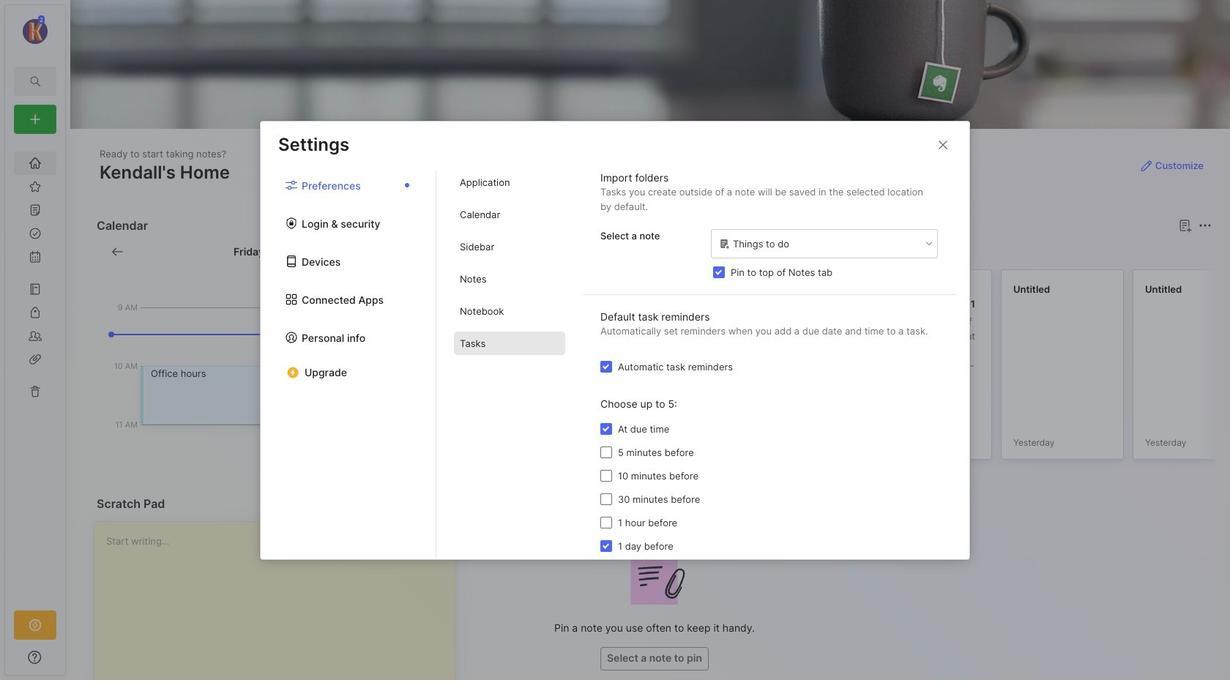 Task type: vqa. For each thing, say whether or not it's contained in the screenshot.
tree at left inside Main element
yes



Task type: describe. For each thing, give the bounding box(es) containing it.
upgrade image
[[26, 617, 44, 634]]

home image
[[28, 156, 42, 171]]

close image
[[935, 136, 952, 153]]

Default task note field
[[711, 229, 939, 259]]



Task type: locate. For each thing, give the bounding box(es) containing it.
tab list
[[261, 171, 437, 559], [437, 171, 583, 559]]

tab
[[454, 171, 566, 194], [454, 203, 566, 226], [454, 235, 566, 259], [477, 243, 520, 261], [454, 267, 566, 291], [454, 300, 566, 323], [454, 332, 566, 355]]

1 tab list from the left
[[261, 171, 437, 559]]

tree
[[5, 143, 65, 598]]

edit search image
[[26, 73, 44, 90]]

None checkbox
[[713, 267, 725, 278], [601, 361, 612, 372], [601, 423, 612, 435], [601, 447, 612, 459], [601, 541, 612, 552], [713, 267, 725, 278], [601, 361, 612, 372], [601, 423, 612, 435], [601, 447, 612, 459], [601, 541, 612, 552]]

tree inside the main 'element'
[[5, 143, 65, 598]]

None checkbox
[[601, 470, 612, 482], [601, 494, 612, 505], [601, 517, 612, 529], [601, 470, 612, 482], [601, 494, 612, 505], [601, 517, 612, 529]]

2 tab list from the left
[[437, 171, 583, 559]]

main element
[[0, 0, 70, 681]]

row group
[[474, 270, 1231, 469]]

Start writing… text field
[[106, 522, 455, 681]]



